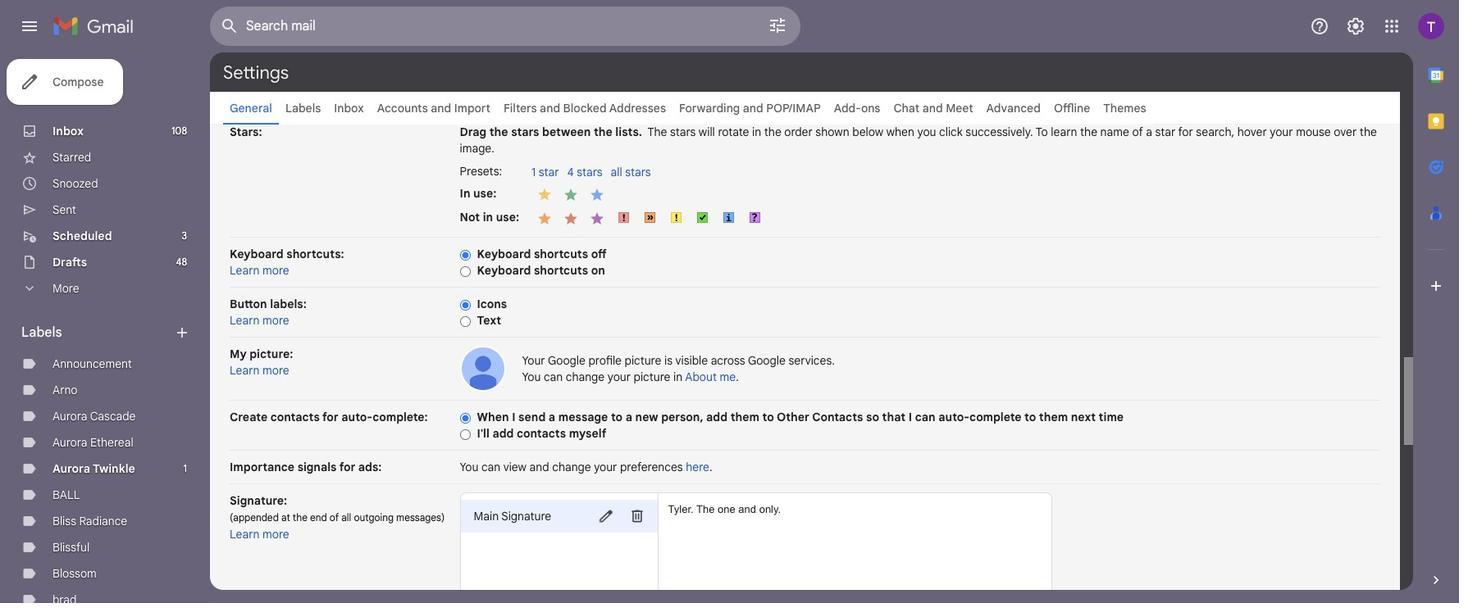 Task type: locate. For each thing, give the bounding box(es) containing it.
0 vertical spatial can
[[544, 370, 563, 385]]

star left search,
[[1155, 125, 1176, 139]]

in down visible
[[673, 370, 683, 385]]

0 horizontal spatial add
[[493, 427, 514, 441]]

inbox inside labels navigation
[[52, 124, 84, 139]]

1 more from the top
[[263, 263, 289, 278]]

snoozed
[[52, 176, 98, 191]]

a left new
[[626, 410, 632, 425]]

0 vertical spatial .
[[736, 370, 739, 385]]

0 vertical spatial inbox
[[334, 101, 364, 116]]

1 aurora from the top
[[52, 409, 87, 424]]

you down the "i'll add contacts myself" option
[[460, 460, 478, 475]]

1 learn from the top
[[230, 263, 260, 278]]

search mail image
[[215, 11, 244, 41]]

aurora ethereal link
[[52, 436, 133, 450]]

of inside signature: (appended at the end of all outgoing messages) learn more
[[330, 512, 339, 524]]

the right the lists.
[[648, 125, 667, 139]]

2 aurora from the top
[[52, 436, 87, 450]]

keyboard shortcuts on
[[477, 263, 605, 278]]

4 learn more link from the top
[[230, 527, 289, 542]]

advanced
[[986, 101, 1041, 116]]

more up labels:
[[263, 263, 289, 278]]

i left send
[[512, 410, 516, 425]]

and left import
[[431, 101, 451, 116]]

in
[[460, 186, 470, 201]]

in right not
[[483, 210, 493, 224]]

0 vertical spatial the
[[648, 125, 667, 139]]

the left one
[[696, 504, 715, 516]]

bliss radiance
[[52, 514, 127, 529]]

and right one
[[739, 504, 756, 516]]

advanced link
[[986, 101, 1041, 116]]

your google profile picture is visible across google services. you can change your picture in about me .
[[522, 354, 835, 385]]

0 vertical spatial labels
[[285, 101, 321, 116]]

learn for my
[[230, 363, 260, 378]]

use: right not
[[496, 210, 519, 224]]

1 left 4
[[532, 165, 536, 180]]

learn inside keyboard shortcuts: learn more
[[230, 263, 260, 278]]

0 vertical spatial 1
[[532, 165, 536, 180]]

more inside keyboard shortcuts: learn more
[[263, 263, 289, 278]]

use: right in
[[473, 186, 497, 201]]

that
[[882, 410, 906, 425]]

more inside my picture: learn more
[[263, 363, 289, 378]]

0 horizontal spatial inbox
[[52, 124, 84, 139]]

I'll add contacts myself radio
[[460, 429, 470, 441]]

and for forwarding
[[743, 101, 763, 116]]

in
[[752, 125, 761, 139], [483, 210, 493, 224], [673, 370, 683, 385]]

1 vertical spatial of
[[330, 512, 339, 524]]

keyboard up icons
[[477, 263, 531, 278]]

inbox for the left inbox link
[[52, 124, 84, 139]]

the
[[489, 125, 508, 139], [594, 125, 613, 139], [764, 125, 782, 139], [1080, 125, 1098, 139], [1360, 125, 1377, 139], [293, 512, 308, 524]]

shown
[[816, 125, 849, 139]]

3 aurora from the top
[[52, 462, 90, 477]]

for up 'signals'
[[322, 410, 338, 425]]

2 vertical spatial can
[[481, 460, 501, 475]]

2 learn from the top
[[230, 313, 260, 328]]

arno
[[52, 383, 78, 398]]

them down me
[[731, 410, 760, 425]]

1 for 1 star 4 stars all stars
[[532, 165, 536, 180]]

more inside button labels: learn more
[[263, 313, 289, 328]]

of right name
[[1132, 125, 1143, 139]]

learn up button
[[230, 263, 260, 278]]

keyboard up button
[[230, 247, 284, 262]]

0 horizontal spatial google
[[548, 354, 586, 368]]

0 vertical spatial shortcuts
[[534, 247, 588, 262]]

all left the outgoing
[[341, 512, 351, 524]]

shortcuts:
[[287, 247, 344, 262]]

0 vertical spatial aurora
[[52, 409, 87, 424]]

2 vertical spatial in
[[673, 370, 683, 385]]

and up rotate
[[743, 101, 763, 116]]

1 horizontal spatial can
[[544, 370, 563, 385]]

1 horizontal spatial auto-
[[939, 410, 970, 425]]

add-
[[834, 101, 861, 116]]

a down the themes link
[[1146, 125, 1152, 139]]

you
[[522, 370, 541, 385], [460, 460, 478, 475]]

1 vertical spatial shortcuts
[[534, 263, 588, 278]]

(appended
[[230, 512, 279, 524]]

1 vertical spatial labels
[[21, 325, 62, 341]]

3 learn from the top
[[230, 363, 260, 378]]

the
[[648, 125, 667, 139], [696, 504, 715, 516]]

messages)
[[396, 512, 445, 524]]

learn inside button labels: learn more
[[230, 313, 260, 328]]

1 horizontal spatial labels
[[285, 101, 321, 116]]

1 vertical spatial add
[[493, 427, 514, 441]]

1 horizontal spatial inbox
[[334, 101, 364, 116]]

0 vertical spatial of
[[1132, 125, 1143, 139]]

3
[[182, 230, 187, 242]]

main signature
[[474, 509, 551, 524]]

and up drag the stars between the lists.
[[540, 101, 560, 116]]

google right "across"
[[748, 354, 786, 368]]

aurora for aurora cascade
[[52, 409, 87, 424]]

your down myself
[[594, 460, 617, 475]]

1 vertical spatial the
[[696, 504, 715, 516]]

0 horizontal spatial to
[[611, 410, 623, 425]]

signature
[[501, 509, 551, 524]]

will
[[699, 125, 715, 139]]

2 more from the top
[[263, 313, 289, 328]]

complete:
[[373, 410, 428, 425]]

auto- right that
[[939, 410, 970, 425]]

bliss radiance link
[[52, 514, 127, 529]]

labels down more
[[21, 325, 62, 341]]

When I send a message to a new person, add them to Other Contacts so that I can auto-complete to them next time radio
[[460, 412, 470, 425]]

contacts right create
[[270, 410, 320, 425]]

learn inside signature: (appended at the end of all outgoing messages) learn more
[[230, 527, 260, 542]]

. down "across"
[[736, 370, 739, 385]]

star left 4
[[539, 165, 559, 180]]

inbox for the rightmost inbox link
[[334, 101, 364, 116]]

0 vertical spatial change
[[566, 370, 605, 385]]

learn more link down button
[[230, 313, 289, 328]]

aurora up aurora twinkle
[[52, 436, 87, 450]]

icons
[[477, 297, 507, 312]]

learn more link up button
[[230, 263, 289, 278]]

them left next
[[1039, 410, 1068, 425]]

learn more link down (appended
[[230, 527, 289, 542]]

0 vertical spatial for
[[1178, 125, 1193, 139]]

1 learn more link from the top
[[230, 263, 289, 278]]

2 horizontal spatial in
[[752, 125, 761, 139]]

you down your
[[522, 370, 541, 385]]

about me link
[[685, 370, 736, 385]]

1 vertical spatial you
[[460, 460, 478, 475]]

2 i from the left
[[909, 410, 912, 425]]

1 horizontal spatial them
[[1039, 410, 1068, 425]]

advanced search options image
[[761, 9, 794, 42]]

1 vertical spatial change
[[552, 460, 591, 475]]

for left ads:
[[339, 460, 355, 475]]

4 stars link
[[567, 165, 611, 181]]

2 horizontal spatial for
[[1178, 125, 1193, 139]]

your down profile
[[608, 370, 631, 385]]

change down myself
[[552, 460, 591, 475]]

about
[[685, 370, 717, 385]]

scheduled link
[[52, 229, 112, 244]]

0 horizontal spatial .
[[710, 460, 712, 475]]

2 horizontal spatial to
[[1025, 410, 1036, 425]]

a up i'll add contacts myself
[[549, 410, 555, 425]]

1 google from the left
[[548, 354, 586, 368]]

1 vertical spatial use:
[[496, 210, 519, 224]]

learn down button
[[230, 313, 260, 328]]

1 horizontal spatial google
[[748, 354, 786, 368]]

keyboard
[[230, 247, 284, 262], [477, 247, 531, 262], [477, 263, 531, 278]]

to right complete
[[1025, 410, 1036, 425]]

all stars link
[[611, 165, 659, 181]]

inbox right labels link
[[334, 101, 364, 116]]

1 shortcuts from the top
[[534, 247, 588, 262]]

inbox link right labels link
[[334, 101, 364, 116]]

labels inside navigation
[[21, 325, 62, 341]]

of right end
[[330, 512, 339, 524]]

more down picture: on the bottom of page
[[263, 363, 289, 378]]

the inside signature: (appended at the end of all outgoing messages) learn more
[[293, 512, 308, 524]]

name
[[1100, 125, 1129, 139]]

in inside the your google profile picture is visible across google services. you can change your picture in about me .
[[673, 370, 683, 385]]

successively.
[[966, 125, 1033, 139]]

for
[[1178, 125, 1193, 139], [322, 410, 338, 425], [339, 460, 355, 475]]

1 vertical spatial for
[[322, 410, 338, 425]]

2 learn more link from the top
[[230, 313, 289, 328]]

0 horizontal spatial 1
[[183, 463, 187, 475]]

at
[[281, 512, 290, 524]]

for left search,
[[1178, 125, 1193, 139]]

4 learn from the top
[[230, 527, 260, 542]]

shortcuts for on
[[534, 263, 588, 278]]

your right hover
[[1270, 125, 1293, 139]]

1 vertical spatial aurora
[[52, 436, 87, 450]]

2 horizontal spatial can
[[915, 410, 936, 425]]

picture
[[625, 354, 661, 368], [634, 370, 670, 385]]

time
[[1099, 410, 1124, 425]]

1 vertical spatial all
[[341, 512, 351, 524]]

aurora cascade link
[[52, 409, 136, 424]]

1 vertical spatial .
[[710, 460, 712, 475]]

can right that
[[915, 410, 936, 425]]

sent
[[52, 203, 76, 217]]

2 them from the left
[[1039, 410, 1068, 425]]

1 horizontal spatial the
[[696, 504, 715, 516]]

can left view
[[481, 460, 501, 475]]

below
[[852, 125, 883, 139]]

1 horizontal spatial add
[[706, 410, 728, 425]]

picture left is
[[625, 354, 661, 368]]

of
[[1132, 125, 1143, 139], [330, 512, 339, 524]]

0 vertical spatial star
[[1155, 125, 1176, 139]]

3 more from the top
[[263, 363, 289, 378]]

learn inside my picture: learn more
[[230, 363, 260, 378]]

inbox up the starred link
[[52, 124, 84, 139]]

. up 'tyler. the one and only.'
[[710, 460, 712, 475]]

send
[[518, 410, 546, 425]]

stars left will
[[670, 125, 696, 139]]

i right that
[[909, 410, 912, 425]]

chat and meet
[[894, 101, 973, 116]]

1 horizontal spatial i
[[909, 410, 912, 425]]

2 vertical spatial for
[[339, 460, 355, 475]]

0 horizontal spatial for
[[322, 410, 338, 425]]

general
[[230, 101, 272, 116]]

labels right "general" link
[[285, 101, 321, 116]]

Keyboard shortcuts off radio
[[460, 249, 470, 262]]

0 vertical spatial inbox link
[[334, 101, 364, 116]]

inbox
[[334, 101, 364, 116], [52, 124, 84, 139]]

keyboard inside keyboard shortcuts: learn more
[[230, 247, 284, 262]]

all
[[611, 165, 622, 180], [341, 512, 351, 524]]

1 horizontal spatial for
[[339, 460, 355, 475]]

google right your
[[548, 354, 586, 368]]

0 vertical spatial your
[[1270, 125, 1293, 139]]

only.
[[759, 504, 781, 516]]

0 horizontal spatial a
[[549, 410, 555, 425]]

shortcuts down 'keyboard shortcuts off'
[[534, 263, 588, 278]]

more for picture:
[[263, 363, 289, 378]]

learn down my
[[230, 363, 260, 378]]

can down your
[[544, 370, 563, 385]]

0 horizontal spatial auto-
[[341, 410, 373, 425]]

inbox link
[[334, 101, 364, 116], [52, 124, 84, 139]]

add down when
[[493, 427, 514, 441]]

more down at
[[263, 527, 289, 542]]

2 horizontal spatial a
[[1146, 125, 1152, 139]]

ads:
[[358, 460, 382, 475]]

1 horizontal spatial 1
[[532, 165, 536, 180]]

aurora cascade
[[52, 409, 136, 424]]

image.
[[460, 141, 494, 156]]

aurora up ball at left bottom
[[52, 462, 90, 477]]

1 vertical spatial picture
[[634, 370, 670, 385]]

and for filters
[[540, 101, 560, 116]]

1 right twinkle
[[183, 463, 187, 475]]

more for labels:
[[263, 313, 289, 328]]

all down the lists.
[[611, 165, 622, 180]]

4 more from the top
[[263, 527, 289, 542]]

1 horizontal spatial all
[[611, 165, 622, 180]]

and up you
[[922, 101, 943, 116]]

next
[[1071, 410, 1096, 425]]

picture down is
[[634, 370, 670, 385]]

2 vertical spatial your
[[594, 460, 617, 475]]

use:
[[473, 186, 497, 201], [496, 210, 519, 224]]

and for accounts
[[431, 101, 451, 116]]

0 horizontal spatial all
[[341, 512, 351, 524]]

2 shortcuts from the top
[[534, 263, 588, 278]]

1 horizontal spatial you
[[522, 370, 541, 385]]

1 vertical spatial your
[[608, 370, 631, 385]]

not
[[460, 210, 480, 224]]

when
[[886, 125, 915, 139]]

0 horizontal spatial star
[[539, 165, 559, 180]]

1 horizontal spatial in
[[673, 370, 683, 385]]

1 horizontal spatial .
[[736, 370, 739, 385]]

stars
[[511, 125, 539, 139], [670, 125, 696, 139], [577, 165, 603, 180], [625, 165, 651, 180]]

importance signals for ads:
[[230, 460, 382, 475]]

bliss
[[52, 514, 76, 529]]

shortcuts up keyboard shortcuts on
[[534, 247, 588, 262]]

change down profile
[[566, 370, 605, 385]]

3 learn more link from the top
[[230, 363, 289, 378]]

off
[[591, 247, 607, 262]]

learn down (appended
[[230, 527, 260, 542]]

tab list
[[1413, 52, 1459, 545]]

forwarding and pop/imap
[[679, 101, 821, 116]]

keyboard right keyboard shortcuts off option
[[477, 247, 531, 262]]

to left new
[[611, 410, 623, 425]]

signature:
[[230, 494, 287, 509]]

rotate
[[718, 125, 749, 139]]

filters
[[504, 101, 537, 116]]

1 vertical spatial inbox link
[[52, 124, 84, 139]]

1 inside labels navigation
[[183, 463, 187, 475]]

1 horizontal spatial inbox link
[[334, 101, 364, 116]]

keyboard for keyboard shortcuts: learn more
[[230, 247, 284, 262]]

cascade
[[90, 409, 136, 424]]

to left other
[[762, 410, 774, 425]]

aurora twinkle
[[52, 462, 135, 477]]

in right rotate
[[752, 125, 761, 139]]

0 vertical spatial add
[[706, 410, 728, 425]]

None search field
[[210, 7, 801, 46]]

auto- up ads:
[[341, 410, 373, 425]]

arno link
[[52, 383, 78, 398]]

text
[[477, 313, 501, 328]]

1 vertical spatial 1
[[183, 463, 187, 475]]

2 vertical spatial aurora
[[52, 462, 90, 477]]

0 horizontal spatial i
[[512, 410, 516, 425]]

presets:
[[460, 164, 502, 179]]

hover
[[1238, 125, 1267, 139]]

more
[[263, 263, 289, 278], [263, 313, 289, 328], [263, 363, 289, 378], [263, 527, 289, 542]]

1 horizontal spatial of
[[1132, 125, 1143, 139]]

0 horizontal spatial labels
[[21, 325, 62, 341]]

0 vertical spatial in
[[752, 125, 761, 139]]

0 horizontal spatial the
[[648, 125, 667, 139]]

0 horizontal spatial of
[[330, 512, 339, 524]]

aurora for aurora twinkle
[[52, 462, 90, 477]]

108
[[171, 125, 187, 137]]

0 vertical spatial contacts
[[270, 410, 320, 425]]

1 vertical spatial inbox
[[52, 124, 84, 139]]

importance
[[230, 460, 295, 475]]

1 vertical spatial contacts
[[517, 427, 566, 441]]

your
[[1270, 125, 1293, 139], [608, 370, 631, 385], [594, 460, 617, 475]]

aurora down arno
[[52, 409, 87, 424]]

in inside the stars will rotate in the order shown below when you click successively. to learn the name of a star for search, hover your mouse over the image.
[[752, 125, 761, 139]]

add right person,
[[706, 410, 728, 425]]

1 horizontal spatial star
[[1155, 125, 1176, 139]]

labels:
[[270, 297, 307, 312]]

labels navigation
[[0, 52, 210, 604]]

1 horizontal spatial to
[[762, 410, 774, 425]]

inbox link up the starred link
[[52, 124, 84, 139]]

1 vertical spatial can
[[915, 410, 936, 425]]

to
[[1036, 125, 1048, 139]]

learn more link down picture: on the bottom of page
[[230, 363, 289, 378]]

learn for button
[[230, 313, 260, 328]]

contacts down send
[[517, 427, 566, 441]]

more down labels:
[[263, 313, 289, 328]]

the right at
[[293, 512, 308, 524]]

1 vertical spatial in
[[483, 210, 493, 224]]

the right learn at the right of the page
[[1080, 125, 1098, 139]]

1 auto- from the left
[[341, 410, 373, 425]]

0 horizontal spatial them
[[731, 410, 760, 425]]

0 vertical spatial you
[[522, 370, 541, 385]]



Task type: describe. For each thing, give the bounding box(es) containing it.
more inside signature: (appended at the end of all outgoing messages) learn more
[[263, 527, 289, 542]]

0 horizontal spatial can
[[481, 460, 501, 475]]

a inside the stars will rotate in the order shown below when you click successively. to learn the name of a star for search, hover your mouse over the image.
[[1146, 125, 1152, 139]]

create contacts for auto-complete:
[[230, 410, 428, 425]]

stars inside the stars will rotate in the order shown below when you click successively. to learn the name of a star for search, hover your mouse over the image.
[[670, 125, 696, 139]]

2 to from the left
[[762, 410, 774, 425]]

scheduled
[[52, 229, 112, 244]]

outgoing
[[354, 512, 394, 524]]

aurora for aurora ethereal
[[52, 436, 87, 450]]

labels for labels link
[[285, 101, 321, 116]]

for for create contacts for auto-complete:
[[322, 410, 338, 425]]

more
[[52, 281, 79, 296]]

blocked
[[563, 101, 607, 116]]

your inside the stars will rotate in the order shown below when you click successively. to learn the name of a star for search, hover your mouse over the image.
[[1270, 125, 1293, 139]]

drag the stars between the lists.
[[460, 125, 642, 139]]

on
[[591, 263, 605, 278]]

main
[[474, 509, 499, 524]]

when
[[477, 410, 509, 425]]

0 horizontal spatial you
[[460, 460, 478, 475]]

keyboard for keyboard shortcuts on
[[477, 263, 531, 278]]

picture image
[[460, 346, 506, 392]]

profile
[[588, 354, 622, 368]]

star inside the stars will rotate in the order shown below when you click successively. to learn the name of a star for search, hover your mouse over the image.
[[1155, 125, 1176, 139]]

compose button
[[7, 59, 123, 105]]

you can view and change your preferences here .
[[460, 460, 712, 475]]

Text radio
[[460, 316, 470, 328]]

2 auto- from the left
[[939, 410, 970, 425]]

3 to from the left
[[1025, 410, 1036, 425]]

the right drag at left top
[[489, 125, 508, 139]]

0 horizontal spatial contacts
[[270, 410, 320, 425]]

other
[[777, 410, 810, 425]]

learn more link for keyboard
[[230, 263, 289, 278]]

shortcuts for off
[[534, 247, 588, 262]]

1 them from the left
[[731, 410, 760, 425]]

aurora twinkle link
[[52, 462, 135, 477]]

end
[[310, 512, 327, 524]]

the inside the stars will rotate in the order shown below when you click successively. to learn the name of a star for search, hover your mouse over the image.
[[648, 125, 667, 139]]

accounts
[[377, 101, 428, 116]]

settings image
[[1346, 16, 1366, 36]]

stars down the lists.
[[625, 165, 651, 180]]

announcement
[[52, 357, 132, 372]]

ons
[[861, 101, 880, 116]]

labels for labels heading at the left bottom of page
[[21, 325, 62, 341]]

0 vertical spatial use:
[[473, 186, 497, 201]]

keyboard for keyboard shortcuts off
[[477, 247, 531, 262]]

drafts
[[52, 255, 87, 270]]

blissful link
[[52, 541, 90, 555]]

stars down filters on the left
[[511, 125, 539, 139]]

Icons radio
[[460, 299, 470, 312]]

learn more link for my
[[230, 363, 289, 378]]

preferences
[[620, 460, 683, 475]]

2 google from the left
[[748, 354, 786, 368]]

learn more link for button
[[230, 313, 289, 328]]

more for shortcuts:
[[263, 263, 289, 278]]

forwarding and pop/imap link
[[679, 101, 821, 116]]

0 vertical spatial all
[[611, 165, 622, 180]]

1 i from the left
[[512, 410, 516, 425]]

your inside the your google profile picture is visible across google services. you can change your picture in about me .
[[608, 370, 631, 385]]

search,
[[1196, 125, 1235, 139]]

the left 'order'
[[764, 125, 782, 139]]

. inside the your google profile picture is visible across google services. you can change your picture in about me .
[[736, 370, 739, 385]]

radiance
[[79, 514, 127, 529]]

gmail image
[[52, 10, 142, 43]]

chat
[[894, 101, 920, 116]]

ethereal
[[90, 436, 133, 450]]

Keyboard shortcuts on radio
[[460, 266, 470, 278]]

you
[[917, 125, 936, 139]]

here link
[[686, 460, 710, 475]]

in use:
[[460, 186, 497, 201]]

you inside the your google profile picture is visible across google services. you can change your picture in about me .
[[522, 370, 541, 385]]

labels link
[[285, 101, 321, 116]]

my picture: learn more
[[230, 347, 293, 378]]

can inside the your google profile picture is visible across google services. you can change your picture in about me .
[[544, 370, 563, 385]]

the inside signature text box
[[696, 504, 715, 516]]

of inside the stars will rotate in the order shown below when you click successively. to learn the name of a star for search, hover your mouse over the image.
[[1132, 125, 1143, 139]]

the left the lists.
[[594, 125, 613, 139]]

mouse
[[1296, 125, 1331, 139]]

1 vertical spatial star
[[539, 165, 559, 180]]

for for importance signals for ads:
[[339, 460, 355, 475]]

0 horizontal spatial in
[[483, 210, 493, 224]]

support image
[[1310, 16, 1330, 36]]

0 vertical spatial picture
[[625, 354, 661, 368]]

0 horizontal spatial inbox link
[[52, 124, 84, 139]]

when i send a message to a new person, add them to other contacts so that i can auto-complete to them next time
[[477, 410, 1124, 425]]

settings
[[223, 61, 289, 83]]

learn for keyboard
[[230, 263, 260, 278]]

sent link
[[52, 203, 76, 217]]

announcement link
[[52, 357, 132, 372]]

pop/imap
[[766, 101, 821, 116]]

ball link
[[52, 488, 80, 503]]

order
[[784, 125, 813, 139]]

for inside the stars will rotate in the order shown below when you click successively. to learn the name of a star for search, hover your mouse over the image.
[[1178, 125, 1193, 139]]

1 for 1
[[183, 463, 187, 475]]

starred
[[52, 150, 91, 165]]

offline
[[1054, 101, 1090, 116]]

change inside the your google profile picture is visible across google services. you can change your picture in about me .
[[566, 370, 605, 385]]

add-ons
[[834, 101, 880, 116]]

stars:
[[230, 125, 262, 139]]

the right over
[[1360, 125, 1377, 139]]

1 to from the left
[[611, 410, 623, 425]]

snoozed link
[[52, 176, 98, 191]]

Signature text field
[[668, 502, 1044, 584]]

is
[[664, 354, 673, 368]]

and for chat
[[922, 101, 943, 116]]

add-ons link
[[834, 101, 880, 116]]

not in use:
[[460, 210, 519, 224]]

aurora ethereal
[[52, 436, 133, 450]]

general link
[[230, 101, 272, 116]]

so
[[866, 410, 879, 425]]

drag
[[460, 125, 487, 139]]

themes link
[[1104, 101, 1146, 116]]

and inside signature text box
[[739, 504, 756, 516]]

stars right 4
[[577, 165, 603, 180]]

your
[[522, 354, 545, 368]]

filters and blocked addresses link
[[504, 101, 666, 116]]

meet
[[946, 101, 973, 116]]

1 star 4 stars all stars
[[532, 165, 651, 180]]

48
[[176, 256, 187, 268]]

labels heading
[[21, 325, 174, 341]]

and right view
[[530, 460, 549, 475]]

button
[[230, 297, 267, 312]]

across
[[711, 354, 745, 368]]

all inside signature: (appended at the end of all outgoing messages) learn more
[[341, 512, 351, 524]]

forwarding
[[679, 101, 740, 116]]

chat and meet link
[[894, 101, 973, 116]]

Search mail text field
[[246, 18, 722, 34]]

my
[[230, 347, 247, 362]]

lists.
[[615, 125, 642, 139]]

button labels: learn more
[[230, 297, 307, 328]]

person,
[[661, 410, 703, 425]]

1 horizontal spatial a
[[626, 410, 632, 425]]

create
[[230, 410, 268, 425]]

signals
[[297, 460, 337, 475]]

me
[[720, 370, 736, 385]]

services.
[[789, 354, 835, 368]]

main menu image
[[20, 16, 39, 36]]

1 horizontal spatial contacts
[[517, 427, 566, 441]]

blossom link
[[52, 567, 97, 582]]

learn
[[1051, 125, 1077, 139]]

accounts and import
[[377, 101, 491, 116]]



Task type: vqa. For each thing, say whether or not it's contained in the screenshot.
bjord
no



